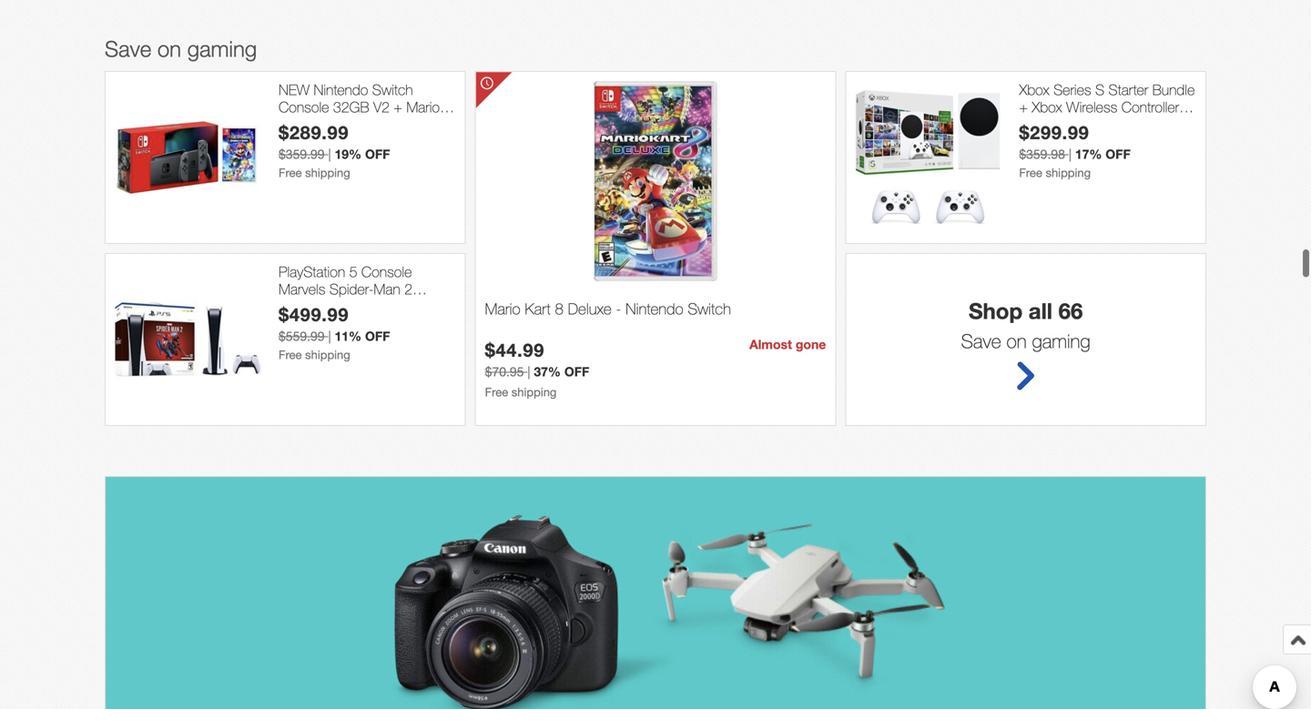 Task type: locate. For each thing, give the bounding box(es) containing it.
| inside $289.99 $359.99 | 19% off free shipping
[[328, 146, 331, 161]]

2
[[405, 281, 413, 298]]

free inside $499.99 $559.99 | 11% off free shipping
[[279, 348, 302, 362]]

free inside '$299.99 $359.98 | 17% off free shipping'
[[1020, 166, 1043, 180]]

gone
[[796, 337, 826, 352]]

0 horizontal spatial mario
[[407, 98, 440, 116]]

0 vertical spatial switch
[[372, 81, 413, 98]]

console up man
[[362, 263, 412, 280]]

off inside '$299.99 $359.98 | 17% off free shipping'
[[1106, 146, 1131, 161]]

| left the 17%
[[1069, 146, 1072, 161]]

game
[[279, 133, 316, 151]]

off for $499.99
[[365, 329, 390, 344]]

1 horizontal spatial switch
[[688, 300, 731, 318]]

+ inside new nintendo switch console 32gb v2 + mario rabbids sparks of hope ✨ game bundle
[[394, 98, 403, 116]]

of
[[379, 116, 391, 133]]

off right the 17%
[[1106, 146, 1131, 161]]

v2
[[374, 98, 390, 116]]

rabbids
[[279, 116, 329, 133]]

1 horizontal spatial gaming
[[1032, 330, 1091, 352]]

man
[[374, 281, 400, 298]]

off inside $289.99 $359.99 | 19% off free shipping
[[365, 146, 390, 161]]

free inside $44.99 $70.95 | 37% off free shipping
[[485, 385, 508, 399]]

| left 11%
[[328, 329, 331, 344]]

1 vertical spatial bundle
[[320, 133, 362, 151]]

32gb
[[333, 98, 369, 116]]

+ right v2
[[394, 98, 403, 116]]

shipping inside $499.99 $559.99 | 11% off free shipping
[[305, 348, 350, 362]]

1 horizontal spatial +
[[1020, 98, 1028, 116]]

19%
[[335, 146, 362, 161]]

gaming
[[187, 36, 257, 61], [1032, 330, 1091, 352]]

| left 19% at the top left of page
[[328, 146, 331, 161]]

|
[[328, 146, 331, 161], [1069, 146, 1072, 161], [328, 329, 331, 344], [528, 364, 531, 379]]

mario
[[407, 98, 440, 116], [485, 300, 521, 318]]

free for $289.99
[[279, 166, 302, 180]]

free down $70.95
[[485, 385, 508, 399]]

0 vertical spatial on
[[157, 36, 181, 61]]

| inside $44.99 $70.95 | 37% off free shipping
[[528, 364, 531, 379]]

off right 11%
[[365, 329, 390, 344]]

bundle up controller
[[1153, 81, 1195, 98]]

0 horizontal spatial console
[[279, 98, 329, 116]]

free inside $289.99 $359.99 | 19% off free shipping
[[279, 166, 302, 180]]

1 horizontal spatial on
[[1007, 330, 1027, 352]]

console up rabbids
[[279, 98, 329, 116]]

| for $289.99
[[328, 146, 331, 161]]

0 horizontal spatial +
[[394, 98, 403, 116]]

save
[[105, 36, 151, 61], [962, 330, 1002, 352]]

$359.98
[[1020, 146, 1066, 161]]

+
[[394, 98, 403, 116], [1020, 98, 1028, 116]]

| inside '$299.99 $359.98 | 17% off free shipping'
[[1069, 146, 1072, 161]]

+ inside xbox series s starter bundle + xbox wireless controller robot white
[[1020, 98, 1028, 116]]

$499.99
[[279, 304, 349, 325]]

1 horizontal spatial mario
[[485, 300, 521, 318]]

free
[[279, 166, 302, 180], [1020, 166, 1043, 180], [279, 348, 302, 362], [485, 385, 508, 399]]

shipping down 11%
[[305, 348, 350, 362]]

| left "37%"
[[528, 364, 531, 379]]

1 vertical spatial console
[[362, 263, 412, 280]]

new
[[279, 81, 310, 98]]

almost gone
[[750, 337, 826, 352]]

series
[[1054, 81, 1092, 98]]

shop
[[969, 298, 1023, 324]]

1 horizontal spatial nintendo
[[626, 300, 684, 318]]

bundle down marvels
[[279, 298, 321, 315]]

shop all 66 save on gaming
[[962, 298, 1091, 352]]

0 vertical spatial bundle
[[1153, 81, 1195, 98]]

1 horizontal spatial console
[[362, 263, 412, 280]]

shipping down 19% at the top left of page
[[305, 166, 350, 180]]

gaming inside shop all 66 save on gaming
[[1032, 330, 1091, 352]]

free down $559.99
[[279, 348, 302, 362]]

switch inside new nintendo switch console 32gb v2 + mario rabbids sparks of hope ✨ game bundle
[[372, 81, 413, 98]]

console inside playstation 5 console marvels spider-man 2 bundle
[[362, 263, 412, 280]]

playstation 5 console marvels spider-man 2 bundle link
[[279, 263, 456, 315]]

shipping down the 17%
[[1046, 166, 1091, 180]]

starter
[[1109, 81, 1149, 98]]

0 vertical spatial nintendo
[[314, 81, 368, 98]]

save inside shop all 66 save on gaming
[[962, 330, 1002, 352]]

37%
[[534, 364, 561, 379]]

bundle down sparks
[[320, 133, 362, 151]]

0 horizontal spatial gaming
[[187, 36, 257, 61]]

$44.99
[[485, 339, 545, 361]]

1 + from the left
[[394, 98, 403, 116]]

nintendo up 32gb on the left top of page
[[314, 81, 368, 98]]

console
[[279, 98, 329, 116], [362, 263, 412, 280]]

0 horizontal spatial nintendo
[[314, 81, 368, 98]]

off inside $44.99 $70.95 | 37% off free shipping
[[565, 364, 590, 379]]

nintendo right -
[[626, 300, 684, 318]]

2 vertical spatial bundle
[[279, 298, 321, 315]]

bundle
[[1153, 81, 1195, 98], [320, 133, 362, 151], [279, 298, 321, 315]]

mario inside new nintendo switch console 32gb v2 + mario rabbids sparks of hope ✨ game bundle
[[407, 98, 440, 116]]

almost
[[750, 337, 792, 352]]

1 vertical spatial nintendo
[[626, 300, 684, 318]]

1 vertical spatial save
[[962, 330, 1002, 352]]

1 vertical spatial on
[[1007, 330, 1027, 352]]

nintendo
[[314, 81, 368, 98], [626, 300, 684, 318]]

1 vertical spatial gaming
[[1032, 330, 1091, 352]]

| for $299.99
[[1069, 146, 1072, 161]]

on
[[157, 36, 181, 61], [1007, 330, 1027, 352]]

kart
[[525, 300, 551, 318]]

off right 19% at the top left of page
[[365, 146, 390, 161]]

$559.99
[[279, 329, 325, 344]]

1 horizontal spatial save
[[962, 330, 1002, 352]]

shipping for $499.99
[[305, 348, 350, 362]]

$289.99 $359.99 | 19% off free shipping
[[279, 121, 390, 180]]

0 vertical spatial console
[[279, 98, 329, 116]]

spider-
[[330, 281, 374, 298]]

off right "37%"
[[565, 364, 590, 379]]

playstation
[[279, 263, 345, 280]]

0 vertical spatial mario
[[407, 98, 440, 116]]

bundle inside new nintendo switch console 32gb v2 + mario rabbids sparks of hope ✨ game bundle
[[320, 133, 362, 151]]

switch up v2
[[372, 81, 413, 98]]

2 + from the left
[[1020, 98, 1028, 116]]

off
[[365, 146, 390, 161], [1106, 146, 1131, 161], [365, 329, 390, 344], [565, 364, 590, 379]]

xbox
[[1020, 81, 1050, 98], [1032, 98, 1063, 116]]

switch right -
[[688, 300, 731, 318]]

| inside $499.99 $559.99 | 11% off free shipping
[[328, 329, 331, 344]]

off inside $499.99 $559.99 | 11% off free shipping
[[365, 329, 390, 344]]

free for $499.99
[[279, 348, 302, 362]]

0 horizontal spatial switch
[[372, 81, 413, 98]]

bundle inside playstation 5 console marvels spider-man 2 bundle
[[279, 298, 321, 315]]

shipping inside '$299.99 $359.98 | 17% off free shipping'
[[1046, 166, 1091, 180]]

$359.99
[[279, 146, 325, 161]]

free down the $359.98
[[1020, 166, 1043, 180]]

0 vertical spatial gaming
[[187, 36, 257, 61]]

0 vertical spatial save
[[105, 36, 151, 61]]

mario kart 8 deluxe - nintendo switch link
[[485, 300, 826, 339]]

switch
[[372, 81, 413, 98], [688, 300, 731, 318]]

mario left kart
[[485, 300, 521, 318]]

shipping down "37%"
[[512, 385, 557, 399]]

nintendo inside new nintendo switch console 32gb v2 + mario rabbids sparks of hope ✨ game bundle
[[314, 81, 368, 98]]

shipping for $299.99
[[1046, 166, 1091, 180]]

+ up robot
[[1020, 98, 1028, 116]]

shipping
[[305, 166, 350, 180], [1046, 166, 1091, 180], [305, 348, 350, 362], [512, 385, 557, 399]]

hope
[[395, 116, 428, 133]]

mario up hope
[[407, 98, 440, 116]]

free down $359.99 on the top of page
[[279, 166, 302, 180]]

shipping inside $289.99 $359.99 | 19% off free shipping
[[305, 166, 350, 180]]



Task type: vqa. For each thing, say whether or not it's contained in the screenshot.
OFF for $499.99
yes



Task type: describe. For each thing, give the bounding box(es) containing it.
off for $289.99
[[365, 146, 390, 161]]

$299.99 $359.98 | 17% off free shipping
[[1020, 121, 1131, 180]]

bundle inside xbox series s starter bundle + xbox wireless controller robot white
[[1153, 81, 1195, 98]]

xbox series s starter bundle + xbox wireless controller robot white
[[1020, 81, 1195, 133]]

-
[[616, 300, 622, 318]]

$44.99 $70.95 | 37% off free shipping
[[485, 339, 590, 399]]

shipping inside $44.99 $70.95 | 37% off free shipping
[[512, 385, 557, 399]]

$499.99 $559.99 | 11% off free shipping
[[279, 304, 390, 362]]

$289.99
[[279, 121, 349, 143]]

0 vertical spatial xbox
[[1020, 81, 1050, 98]]

s
[[1096, 81, 1105, 98]]

1 vertical spatial mario
[[485, 300, 521, 318]]

off for $299.99
[[1106, 146, 1131, 161]]

11%
[[335, 329, 362, 344]]

xbox series s starter bundle + xbox wireless controller robot white link
[[1020, 81, 1197, 133]]

66
[[1059, 298, 1083, 324]]

new nintendo switch console 32gb v2 + mario rabbids sparks of hope ✨ game bundle link
[[279, 81, 456, 151]]

marvels
[[279, 281, 326, 298]]

$299.99
[[1020, 121, 1090, 143]]

✨
[[432, 116, 447, 133]]

wireless
[[1067, 98, 1118, 116]]

white
[[1060, 116, 1094, 133]]

5
[[349, 263, 357, 280]]

0 horizontal spatial on
[[157, 36, 181, 61]]

8
[[555, 300, 564, 318]]

free for $299.99
[[1020, 166, 1043, 180]]

shipping for $289.99
[[305, 166, 350, 180]]

17%
[[1076, 146, 1102, 161]]

$70.95
[[485, 364, 524, 379]]

1 vertical spatial switch
[[688, 300, 731, 318]]

new nintendo switch console 32gb v2 + mario rabbids sparks of hope ✨ game bundle
[[279, 81, 447, 151]]

mario kart 8 deluxe - nintendo switch
[[485, 300, 731, 318]]

| for $499.99
[[328, 329, 331, 344]]

1 vertical spatial xbox
[[1032, 98, 1063, 116]]

robot
[[1020, 116, 1056, 133]]

on inside shop all 66 save on gaming
[[1007, 330, 1027, 352]]

deluxe
[[568, 300, 612, 318]]

controller
[[1122, 98, 1180, 116]]

playstation 5 console marvels spider-man 2 bundle
[[279, 263, 413, 315]]

all
[[1029, 298, 1053, 324]]

console inside new nintendo switch console 32gb v2 + mario rabbids sparks of hope ✨ game bundle
[[279, 98, 329, 116]]

0 horizontal spatial save
[[105, 36, 151, 61]]

sparks
[[333, 116, 375, 133]]

save on gaming
[[105, 36, 257, 61]]



